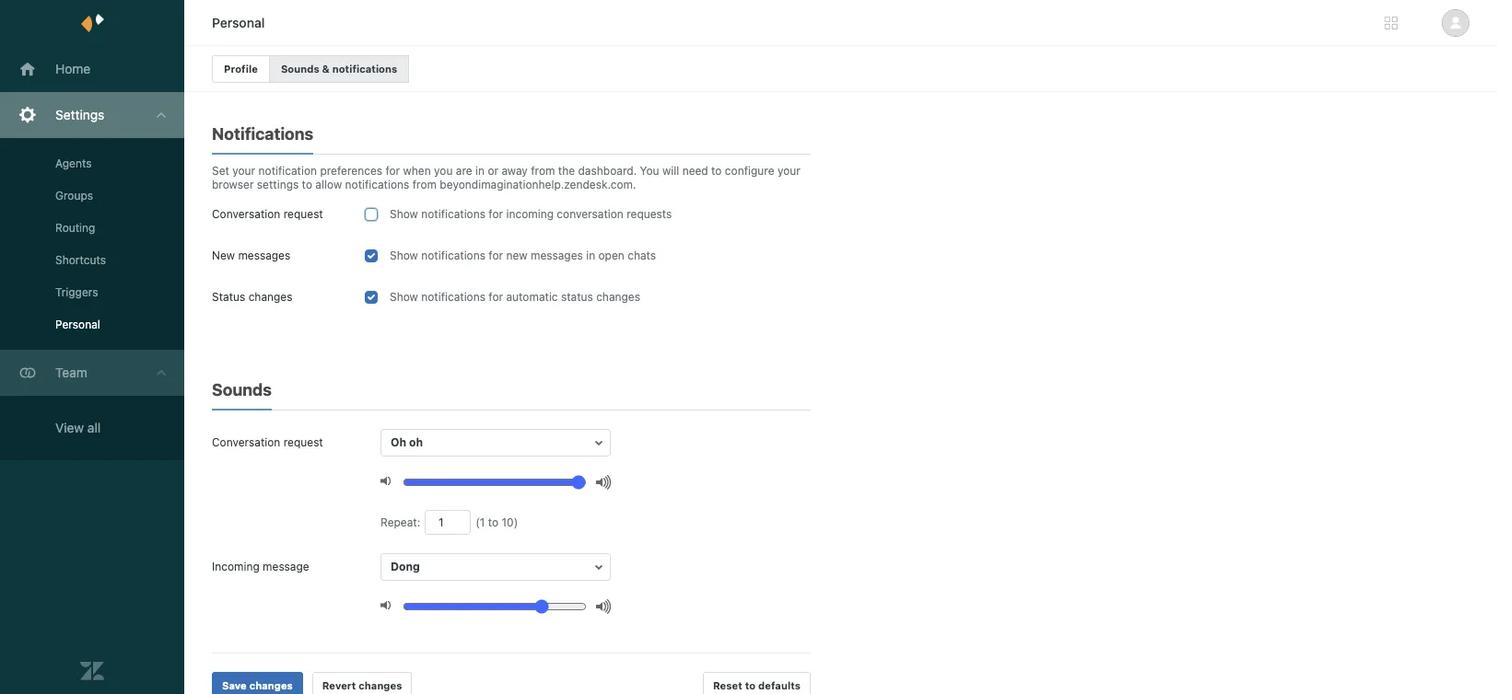 Task type: vqa. For each thing, say whether or not it's contained in the screenshot.
TICKET on the left top of page
no



Task type: describe. For each thing, give the bounding box(es) containing it.
1 your from the left
[[232, 164, 255, 178]]

notifications for show notifications for automatic status changes
[[421, 290, 486, 304]]

notifications inside sounds & notifications button
[[332, 63, 397, 75]]

sounds & notifications button
[[269, 55, 409, 83]]

revert changes button
[[312, 673, 412, 695]]

conversation for oh oh
[[212, 436, 280, 450]]

will
[[663, 164, 679, 178]]

&
[[322, 63, 330, 75]]

away
[[502, 164, 528, 178]]

you
[[640, 164, 659, 178]]

view
[[55, 420, 84, 436]]

save changes
[[222, 680, 293, 692]]

profile button
[[212, 55, 270, 83]]

to right (1
[[488, 516, 499, 530]]

changes for revert changes
[[359, 680, 402, 692]]

the
[[558, 164, 575, 178]]

(1
[[476, 516, 485, 530]]

message
[[263, 560, 309, 574]]

changes for status changes
[[248, 290, 293, 304]]

status
[[561, 290, 593, 304]]

conversation
[[557, 207, 624, 221]]

need
[[683, 164, 708, 178]]

or
[[488, 164, 499, 178]]

when
[[403, 164, 431, 178]]

status changes
[[212, 290, 293, 304]]

save changes button
[[212, 673, 303, 695]]

to inside button
[[745, 680, 756, 692]]

dashboard.
[[578, 164, 637, 178]]

changes for save changes
[[249, 680, 293, 692]]

new messages
[[212, 249, 291, 263]]

notifications for show notifications for incoming conversation requests
[[421, 207, 486, 221]]

conversation request for oh oh
[[212, 436, 323, 450]]

agents
[[55, 157, 92, 170]]

reset to defaults
[[713, 680, 801, 692]]

request for oh oh
[[284, 436, 323, 450]]

triggers
[[55, 286, 98, 300]]

conversation for show notifications for incoming conversation requests
[[212, 207, 280, 221]]

new
[[212, 249, 235, 263]]

set your notification preferences for when you are in or away from the dashboard. you will need to configure your browser settings to allow notifications from beyondimaginationhelp.zendesk.com.
[[212, 164, 801, 192]]

beyondimaginationhelp.zendesk.com.
[[440, 178, 636, 192]]

oh oh
[[391, 436, 423, 450]]

oh
[[409, 436, 423, 450]]

set
[[212, 164, 229, 178]]

notifications
[[212, 124, 314, 144]]

you
[[434, 164, 453, 178]]

0 horizontal spatial personal
[[55, 318, 100, 332]]

2 your from the left
[[778, 164, 801, 178]]

1 horizontal spatial from
[[531, 164, 555, 178]]

status
[[212, 290, 245, 304]]

notifications inside set your notification preferences for when you are in or away from the dashboard. you will need to configure your browser settings to allow notifications from beyondimaginationhelp.zendesk.com.
[[345, 178, 409, 192]]



Task type: locate. For each thing, give the bounding box(es) containing it.
for left when on the left top of the page
[[386, 164, 400, 178]]

show notifications for new messages in open chats
[[390, 249, 656, 263]]

0 horizontal spatial sounds
[[212, 381, 272, 400]]

0 vertical spatial show
[[390, 207, 418, 221]]

changes right "status" at the left
[[248, 290, 293, 304]]

changes right revert
[[359, 680, 402, 692]]

for
[[386, 164, 400, 178], [489, 207, 503, 221], [489, 249, 503, 263], [489, 290, 503, 304]]

revert
[[322, 680, 356, 692]]

from left the
[[531, 164, 555, 178]]

your
[[232, 164, 255, 178], [778, 164, 801, 178]]

from
[[531, 164, 555, 178], [413, 178, 437, 192]]

1 horizontal spatial your
[[778, 164, 801, 178]]

show notifications for incoming conversation requests
[[390, 207, 672, 221]]

allow
[[315, 178, 342, 192]]

changes right "save"
[[249, 680, 293, 692]]

None range field
[[403, 475, 587, 491], [403, 599, 587, 616], [403, 475, 587, 491], [403, 599, 587, 616]]

settings
[[257, 178, 299, 192]]

for inside set your notification preferences for when you are in or away from the dashboard. you will need to configure your browser settings to allow notifications from beyondimaginationhelp.zendesk.com.
[[386, 164, 400, 178]]

to right need at the top of page
[[712, 164, 722, 178]]

dong
[[391, 560, 420, 574]]

groups
[[55, 189, 93, 203]]

notifications
[[332, 63, 397, 75], [345, 178, 409, 192], [421, 207, 486, 221], [421, 249, 486, 263], [421, 290, 486, 304]]

None number field
[[425, 511, 471, 535]]

chats
[[628, 249, 656, 263]]

notifications left the new
[[421, 249, 486, 263]]

1 horizontal spatial messages
[[531, 249, 583, 263]]

from left are
[[413, 178, 437, 192]]

sounds for sounds & notifications
[[281, 63, 319, 75]]

1 vertical spatial in
[[586, 249, 595, 263]]

open
[[599, 249, 625, 263]]

in left or
[[476, 164, 485, 178]]

conversation request
[[212, 207, 323, 221], [212, 436, 323, 450]]

notifications right allow on the left of the page
[[345, 178, 409, 192]]

2 conversation request from the top
[[212, 436, 323, 450]]

your right set
[[232, 164, 255, 178]]

messages
[[238, 249, 291, 263], [531, 249, 583, 263]]

1 show from the top
[[390, 207, 418, 221]]

defaults
[[758, 680, 801, 692]]

in
[[476, 164, 485, 178], [586, 249, 595, 263]]

in left the open at left
[[586, 249, 595, 263]]

1 vertical spatial conversation
[[212, 436, 280, 450]]

reset
[[713, 680, 743, 692]]

1 request from the top
[[284, 207, 323, 221]]

to right reset
[[745, 680, 756, 692]]

1 conversation request from the top
[[212, 207, 323, 221]]

sounds inside button
[[281, 63, 319, 75]]

1 conversation from the top
[[212, 207, 280, 221]]

0 vertical spatial conversation
[[212, 207, 280, 221]]

personal down triggers
[[55, 318, 100, 332]]

routing
[[55, 221, 95, 235]]

are
[[456, 164, 473, 178]]

shortcuts
[[55, 253, 106, 267]]

for for automatic
[[489, 290, 503, 304]]

messages right the new
[[531, 249, 583, 263]]

incoming
[[506, 207, 554, 221]]

1 vertical spatial show
[[390, 249, 418, 263]]

conversation
[[212, 207, 280, 221], [212, 436, 280, 450]]

reset to defaults button
[[703, 673, 811, 695]]

personal up profile
[[212, 15, 265, 30]]

zendesk products image
[[1385, 17, 1398, 29]]

2 messages from the left
[[531, 249, 583, 263]]

settings
[[55, 107, 104, 123]]

2 vertical spatial show
[[390, 290, 418, 304]]

show for show notifications for automatic status changes
[[390, 290, 418, 304]]

requests
[[627, 207, 672, 221]]

personal
[[212, 15, 265, 30], [55, 318, 100, 332]]

3 show from the top
[[390, 290, 418, 304]]

1 vertical spatial request
[[284, 436, 323, 450]]

0 horizontal spatial from
[[413, 178, 437, 192]]

new
[[506, 249, 528, 263]]

1 vertical spatial personal
[[55, 318, 100, 332]]

show
[[390, 207, 418, 221], [390, 249, 418, 263], [390, 290, 418, 304]]

sounds for sounds
[[212, 381, 272, 400]]

oh
[[391, 436, 406, 450]]

0 horizontal spatial in
[[476, 164, 485, 178]]

for left the new
[[489, 249, 503, 263]]

incoming
[[212, 560, 260, 574]]

preferences
[[320, 164, 382, 178]]

0 vertical spatial sounds
[[281, 63, 319, 75]]

10)
[[502, 516, 518, 530]]

2 show from the top
[[390, 249, 418, 263]]

your right configure
[[778, 164, 801, 178]]

repeat:
[[381, 516, 420, 530]]

notifications right &
[[332, 63, 397, 75]]

to
[[712, 164, 722, 178], [302, 178, 312, 192], [488, 516, 499, 530], [745, 680, 756, 692]]

for left automatic
[[489, 290, 503, 304]]

home
[[55, 61, 91, 76]]

for for incoming
[[489, 207, 503, 221]]

to left allow on the left of the page
[[302, 178, 312, 192]]

request for show notifications for incoming conversation requests
[[284, 207, 323, 221]]

1 vertical spatial conversation request
[[212, 436, 323, 450]]

notifications down you
[[421, 207, 486, 221]]

revert changes
[[322, 680, 402, 692]]

request
[[284, 207, 323, 221], [284, 436, 323, 450]]

configure
[[725, 164, 775, 178]]

team
[[55, 365, 87, 381]]

0 horizontal spatial your
[[232, 164, 255, 178]]

for left incoming
[[489, 207, 503, 221]]

browser
[[212, 178, 254, 192]]

1 horizontal spatial personal
[[212, 15, 265, 30]]

notification
[[259, 164, 317, 178]]

view all
[[55, 420, 101, 436]]

incoming message
[[212, 560, 309, 574]]

0 vertical spatial in
[[476, 164, 485, 178]]

notifications for show notifications for new messages in open chats
[[421, 249, 486, 263]]

show for show notifications for new messages in open chats
[[390, 249, 418, 263]]

changes inside button
[[359, 680, 402, 692]]

conversation request for show notifications for incoming conversation requests
[[212, 207, 323, 221]]

changes
[[248, 290, 293, 304], [596, 290, 641, 304], [249, 680, 293, 692], [359, 680, 402, 692]]

1 horizontal spatial in
[[586, 249, 595, 263]]

2 request from the top
[[284, 436, 323, 450]]

show for show notifications for incoming conversation requests
[[390, 207, 418, 221]]

profile
[[224, 63, 258, 75]]

(1 to 10)
[[476, 516, 518, 530]]

1 horizontal spatial sounds
[[281, 63, 319, 75]]

0 vertical spatial conversation request
[[212, 207, 323, 221]]

automatic
[[506, 290, 558, 304]]

2 conversation from the top
[[212, 436, 280, 450]]

0 vertical spatial personal
[[212, 15, 265, 30]]

sounds
[[281, 63, 319, 75], [212, 381, 272, 400]]

in inside set your notification preferences for when you are in or away from the dashboard. you will need to configure your browser settings to allow notifications from beyondimaginationhelp.zendesk.com.
[[476, 164, 485, 178]]

for for new
[[489, 249, 503, 263]]

1 messages from the left
[[238, 249, 291, 263]]

notifications left automatic
[[421, 290, 486, 304]]

0 vertical spatial request
[[284, 207, 323, 221]]

all
[[87, 420, 101, 436]]

1 vertical spatial sounds
[[212, 381, 272, 400]]

0 horizontal spatial messages
[[238, 249, 291, 263]]

messages right "new"
[[238, 249, 291, 263]]

sounds & notifications
[[281, 63, 397, 75]]

changes right status
[[596, 290, 641, 304]]

show notifications for automatic status changes
[[390, 290, 641, 304]]

changes inside 'button'
[[249, 680, 293, 692]]

save
[[222, 680, 247, 692]]



